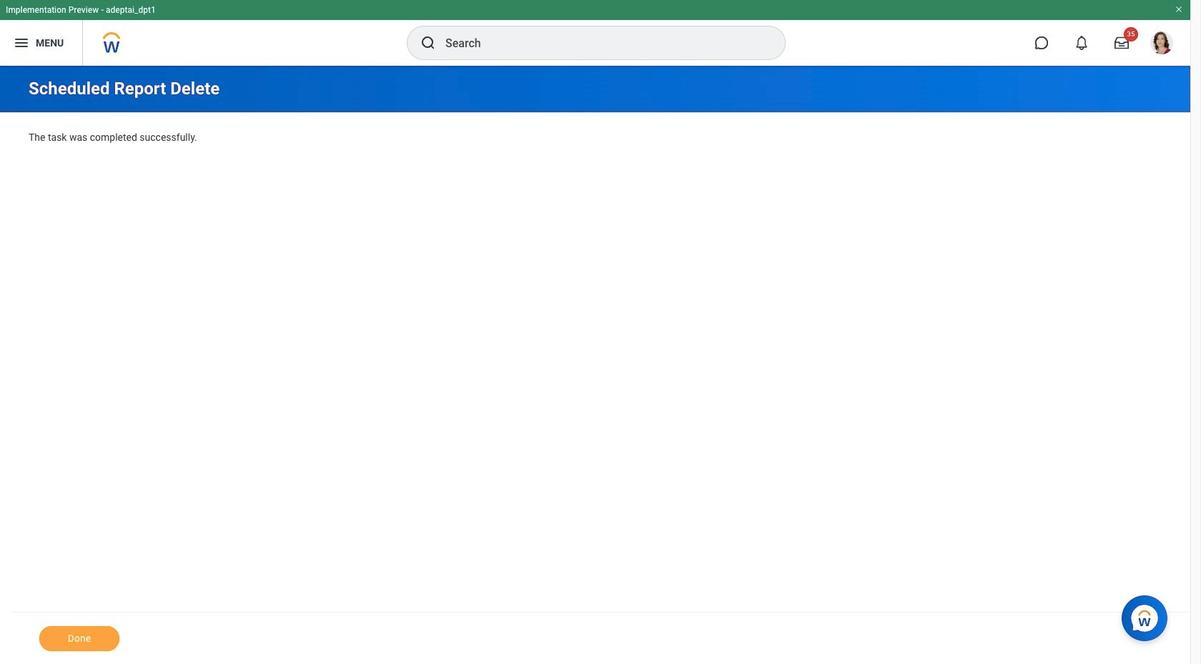 Task type: locate. For each thing, give the bounding box(es) containing it.
banner
[[0, 0, 1191, 66]]

search image
[[420, 34, 437, 52]]

main content
[[0, 66, 1191, 665]]

Search Workday  search field
[[446, 27, 756, 59]]

inbox large image
[[1115, 36, 1130, 50]]

profile logan mcneil image
[[1151, 31, 1174, 57]]

close environment banner image
[[1175, 5, 1184, 14]]



Task type: vqa. For each thing, say whether or not it's contained in the screenshot.
close environment banner icon
yes



Task type: describe. For each thing, give the bounding box(es) containing it.
justify image
[[13, 34, 30, 52]]

notifications large image
[[1075, 36, 1090, 50]]



